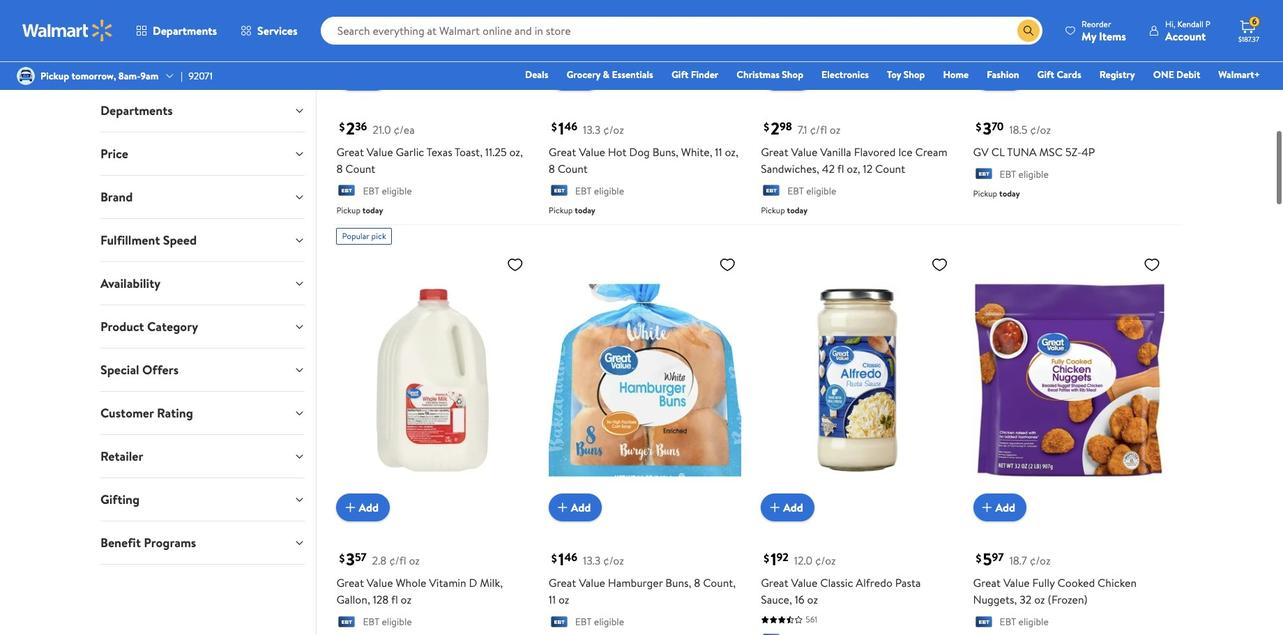Task type: vqa. For each thing, say whether or not it's contained in the screenshot.
Essentials
yes



Task type: describe. For each thing, give the bounding box(es) containing it.
garlic
[[396, 144, 424, 159]]

6
[[1252, 15, 1257, 27]]

product
[[100, 318, 144, 335]]

d
[[469, 576, 477, 591]]

8 inside the $ 1 46 13.3 ¢/oz great value hamburger buns, 8 count, 11 oz
[[694, 576, 700, 591]]

special offers tab
[[89, 349, 316, 391]]

finder
[[691, 68, 719, 82]]

5
[[983, 548, 992, 572]]

great value classic alfredo pasta sauce, 16 oz image
[[761, 250, 954, 511]]

$ for $ 5 97 18.7 ¢/oz great value fully cooked chicken nuggets, 32 oz (frozen)
[[976, 551, 982, 566]]

one debit
[[1153, 68, 1201, 82]]

today for $ 2 36 21.0 ¢/ea great value garlic texas toast, 11.25 oz, 8 count
[[363, 204, 383, 216]]

sandwiches,
[[761, 161, 819, 176]]

toy shop
[[887, 68, 925, 82]]

57
[[355, 550, 367, 566]]

eligible for great value hot dog buns, white, 11 oz, 8 count
[[594, 184, 624, 198]]

reorder my items
[[1082, 18, 1126, 44]]

2 for $ 2 98 7.1 ¢/fl oz great value vanilla flavored ice cream sandwiches, 42 fl oz, 12 count
[[771, 116, 780, 140]]

oz, inside $ 2 36 21.0 ¢/ea great value garlic texas toast, 11.25 oz, 8 count
[[509, 144, 523, 159]]

¢/oz for $ 1 92 12.0 ¢/oz great value classic alfredo pasta sauce, 16 oz
[[815, 553, 836, 569]]

eligible for great value whole vitamin d milk, gallon, 128 fl oz
[[382, 615, 412, 629]]

christmas
[[737, 68, 780, 82]]

gift finder
[[672, 68, 719, 82]]

customer
[[100, 405, 154, 422]]

great value hot dog buns, white, 11 oz, 8 count image
[[549, 0, 741, 79]]

brand tab
[[89, 176, 316, 218]]

retailer
[[100, 448, 143, 465]]

42
[[822, 161, 835, 176]]

services
[[257, 23, 298, 38]]

128
[[373, 592, 389, 608]]

$ 3 57 2.8 ¢/fl oz great value whole vitamin d milk, gallon, 128 fl oz
[[336, 548, 503, 608]]

great value garlic texas toast, 11.25 oz, 8 count image
[[336, 0, 529, 79]]

buns, inside the $ 1 46 13.3 ¢/oz great value hamburger buns, 8 count, 11 oz
[[666, 576, 691, 591]]

price tab
[[89, 133, 316, 175]]

8am-
[[118, 69, 140, 83]]

pickup for $ 2 98 7.1 ¢/fl oz great value vanilla flavored ice cream sandwiches, 42 fl oz, 12 count
[[761, 204, 785, 216]]

one
[[1153, 68, 1174, 82]]

add to cart image for 3
[[979, 68, 996, 85]]

$ 1 46 13.3 ¢/oz great value hot dog buns, white, 11 oz, 8 count
[[549, 116, 738, 176]]

debit
[[1177, 68, 1201, 82]]

gift for gift finder
[[672, 68, 689, 82]]

oz inside $ 5 97 18.7 ¢/oz great value fully cooked chicken nuggets, 32 oz (frozen)
[[1034, 592, 1045, 608]]

today for $ 3 70 18.5 ¢/oz gv cl tuna msc 5z-4p
[[999, 188, 1020, 199]]

$ for $ 1 46 13.3 ¢/oz great value hamburger buns, 8 count, 11 oz
[[552, 551, 557, 566]]

msc
[[1039, 144, 1063, 159]]

92071
[[188, 69, 213, 83]]

benefit programs button
[[89, 522, 316, 564]]

fulfillment
[[100, 232, 160, 249]]

account
[[1165, 28, 1206, 44]]

value inside $ 2 98 7.1 ¢/fl oz great value vanilla flavored ice cream sandwiches, 42 fl oz, 12 count
[[791, 144, 818, 159]]

|
[[181, 69, 183, 83]]

great for $ 5 97 18.7 ¢/oz great value fully cooked chicken nuggets, 32 oz (frozen)
[[973, 576, 1001, 591]]

today for $ 1 46 13.3 ¢/oz great value hot dog buns, white, 11 oz, 8 count
[[575, 204, 595, 216]]

add to favorites list, great value whole vitamin d milk, gallon, 128 fl oz image
[[507, 256, 524, 273]]

pickup today for $ 1 46 13.3 ¢/oz great value hot dog buns, white, 11 oz, 8 count
[[549, 204, 595, 216]]

pickup for $ 3 70 18.5 ¢/oz gv cl tuna msc 5z-4p
[[973, 188, 997, 199]]

ebt eligible for great value hamburger buns, 8 count, 11 oz
[[575, 615, 624, 629]]

Search search field
[[321, 17, 1043, 45]]

fashion
[[987, 68, 1019, 82]]

$ 3 70 18.5 ¢/oz gv cl tuna msc 5z-4p
[[973, 116, 1095, 159]]

walmart+
[[1219, 68, 1260, 82]]

eligible for great value fully cooked chicken nuggets, 32 oz (frozen)
[[1019, 615, 1049, 629]]

ebt image for great value whole vitamin d milk, gallon, 128 fl oz
[[336, 616, 357, 630]]

ebt for great value whole vitamin d milk, gallon, 128 fl oz
[[363, 615, 379, 629]]

eligible for great value hamburger buns, 8 count, 11 oz
[[594, 615, 624, 629]]

great value whole vitamin d milk, gallon, 128 fl oz image
[[336, 250, 529, 511]]

add to cart image for 1
[[554, 68, 571, 85]]

¢/oz for $ 1 46 13.3 ¢/oz great value hot dog buns, white, 11 oz, 8 count
[[603, 122, 624, 137]]

search icon image
[[1023, 25, 1034, 36]]

flavored
[[854, 144, 896, 159]]

one debit link
[[1147, 67, 1207, 82]]

p
[[1206, 18, 1211, 30]]

13.3 for $ 1 46 13.3 ¢/oz great value hot dog buns, white, 11 oz, 8 count
[[583, 122, 601, 137]]

grocery & essentials link
[[560, 67, 660, 82]]

oz inside '$ 1 92 12.0 ¢/oz great value classic alfredo pasta sauce, 16 oz'
[[807, 592, 818, 608]]

great for $ 1 46 13.3 ¢/oz great value hamburger buns, 8 count, 11 oz
[[549, 576, 576, 591]]

price button
[[89, 133, 316, 175]]

$ for $ 2 98 7.1 ¢/fl oz great value vanilla flavored ice cream sandwiches, 42 fl oz, 12 count
[[764, 119, 769, 134]]

97
[[992, 550, 1004, 566]]

customer rating button
[[89, 392, 316, 435]]

great value vanilla flavored ice cream sandwiches, 42 fl oz, 12 count image
[[761, 0, 954, 79]]

ebt for great value vanilla flavored ice cream sandwiches, 42 fl oz, 12 count
[[788, 184, 804, 198]]

98
[[780, 119, 792, 134]]

$ 1 46 13.3 ¢/oz great value hamburger buns, 8 count, 11 oz
[[549, 548, 736, 608]]

today for $ 2 98 7.1 ¢/fl oz great value vanilla flavored ice cream sandwiches, 42 fl oz, 12 count
[[787, 204, 808, 216]]

grocery & essentials
[[567, 68, 653, 82]]

ice
[[898, 144, 913, 159]]

pick
[[371, 230, 386, 242]]

ebt image for gv cl tuna msc 5z-4p
[[973, 168, 994, 182]]

1 for $ 1 92 12.0 ¢/oz great value classic alfredo pasta sauce, 16 oz
[[771, 548, 777, 572]]

ebt for great value garlic texas toast, 11.25 oz, 8 count
[[363, 184, 379, 198]]

pasta
[[895, 576, 921, 591]]

special offers button
[[89, 349, 316, 391]]

0 vertical spatial departments
[[153, 23, 217, 38]]

add to favorites list, great value classic alfredo pasta sauce, 16 oz image
[[931, 256, 948, 273]]

great inside $ 2 98 7.1 ¢/fl oz great value vanilla flavored ice cream sandwiches, 42 fl oz, 12 count
[[761, 144, 789, 159]]

1 for $ 1 46 13.3 ¢/oz great value hot dog buns, white, 11 oz, 8 count
[[558, 116, 564, 140]]

eligible for great value vanilla flavored ice cream sandwiches, 42 fl oz, 12 count
[[806, 184, 836, 198]]

pickup today for $ 2 36 21.0 ¢/ea great value garlic texas toast, 11.25 oz, 8 count
[[336, 204, 383, 216]]

11 for $ 1 46 13.3 ¢/oz great value hot dog buns, white, 11 oz, 8 count
[[715, 144, 722, 159]]

ebt eligible for gv cl tuna msc 5z-4p
[[1000, 167, 1049, 181]]

gifting
[[100, 491, 140, 508]]

(frozen)
[[1048, 592, 1088, 608]]

21.0
[[373, 122, 391, 137]]

32
[[1020, 592, 1032, 608]]

gallon,
[[336, 592, 370, 608]]

11 for $ 1 46 13.3 ¢/oz great value hamburger buns, 8 count, 11 oz
[[549, 592, 556, 608]]

product category button
[[89, 305, 316, 348]]

0 vertical spatial departments button
[[124, 14, 229, 47]]

1 vertical spatial departments button
[[89, 89, 316, 132]]

white,
[[681, 144, 712, 159]]

offers
[[142, 361, 179, 379]]

my
[[1082, 28, 1097, 44]]

&
[[603, 68, 610, 82]]

$ 2 36 21.0 ¢/ea great value garlic texas toast, 11.25 oz, 8 count
[[336, 116, 523, 176]]

eligible for gv cl tuna msc 5z-4p
[[1019, 167, 1049, 181]]

ebt image for great value hot dog buns, white, 11 oz, 8 count
[[549, 185, 570, 199]]

11.25
[[485, 144, 507, 159]]

gift finder link
[[665, 67, 725, 82]]

kendall
[[1178, 18, 1204, 30]]

gift cards link
[[1031, 67, 1088, 82]]

great for $ 2 36 21.0 ¢/ea great value garlic texas toast, 11.25 oz, 8 count
[[336, 144, 364, 159]]

availability
[[100, 275, 160, 292]]

shop for christmas shop
[[782, 68, 804, 82]]

price
[[100, 145, 128, 163]]

18.7
[[1010, 553, 1027, 569]]

product category
[[100, 318, 198, 335]]

availability button
[[89, 262, 316, 305]]

ebt image for great value fully cooked chicken nuggets, 32 oz (frozen)
[[973, 616, 994, 630]]

hot
[[608, 144, 627, 159]]

2 for $ 2 36 21.0 ¢/ea great value garlic texas toast, 11.25 oz, 8 count
[[346, 116, 355, 140]]

services button
[[229, 14, 309, 47]]

add to cart image for great value classic alfredo pasta sauce, 16 oz
[[767, 500, 783, 516]]

registry link
[[1093, 67, 1142, 82]]

reorder
[[1082, 18, 1111, 30]]

christmas shop link
[[730, 67, 810, 82]]

hi,
[[1165, 18, 1176, 30]]

chicken
[[1098, 576, 1137, 591]]

tuna
[[1007, 144, 1037, 159]]

pickup tomorrow, 8am-9am
[[40, 69, 159, 83]]



Task type: locate. For each thing, give the bounding box(es) containing it.
$ for $ 2 36 21.0 ¢/ea great value garlic texas toast, 11.25 oz, 8 count
[[339, 119, 345, 134]]

ebt
[[1000, 167, 1016, 181], [363, 184, 379, 198], [575, 184, 592, 198], [788, 184, 804, 198], [363, 615, 379, 629], [575, 615, 592, 629], [1000, 615, 1016, 629]]

1 vertical spatial 11
[[549, 592, 556, 608]]

pickup today for $ 2 98 7.1 ¢/fl oz great value vanilla flavored ice cream sandwiches, 42 fl oz, 12 count
[[761, 204, 808, 216]]

oz inside the $ 1 46 13.3 ¢/oz great value hamburger buns, 8 count, 11 oz
[[559, 592, 569, 608]]

46 for $ 1 46 13.3 ¢/oz great value hamburger buns, 8 count, 11 oz
[[564, 550, 578, 566]]

value for $ 5 97 18.7 ¢/oz great value fully cooked chicken nuggets, 32 oz (frozen)
[[1004, 576, 1030, 591]]

0 vertical spatial fl
[[837, 161, 844, 176]]

count inside $ 1 46 13.3 ¢/oz great value hot dog buns, white, 11 oz, 8 count
[[558, 161, 588, 176]]

ebt eligible down 'hot'
[[575, 184, 624, 198]]

eligible down 128
[[382, 615, 412, 629]]

4p
[[1082, 144, 1095, 159]]

buns, inside $ 1 46 13.3 ¢/oz great value hot dog buns, white, 11 oz, 8 count
[[653, 144, 679, 159]]

$ inside $ 5 97 18.7 ¢/oz great value fully cooked chicken nuggets, 32 oz (frozen)
[[976, 551, 982, 566]]

walmart+ link
[[1212, 67, 1267, 82]]

2 left 21.0
[[346, 116, 355, 140]]

 image
[[17, 67, 35, 85]]

¢/oz for $ 1 46 13.3 ¢/oz great value hamburger buns, 8 count, 11 oz
[[603, 553, 624, 569]]

add to favorites list, great value fully cooked chicken nuggets, 32 oz (frozen) image
[[1144, 256, 1160, 273]]

fl inside $ 2 98 7.1 ¢/fl oz great value vanilla flavored ice cream sandwiches, 42 fl oz, 12 count
[[837, 161, 844, 176]]

2.8
[[372, 553, 387, 569]]

today
[[999, 188, 1020, 199], [363, 204, 383, 216], [575, 204, 595, 216], [787, 204, 808, 216]]

¢/oz inside the $ 1 46 13.3 ¢/oz great value hamburger buns, 8 count, 11 oz
[[603, 553, 624, 569]]

2 left 7.1
[[771, 116, 780, 140]]

value up 128
[[367, 576, 393, 591]]

add button
[[549, 62, 602, 90], [761, 62, 814, 90], [973, 62, 1027, 90], [336, 494, 390, 522], [549, 494, 602, 522], [761, 494, 814, 522], [973, 494, 1027, 522]]

add to cart image
[[554, 68, 571, 85], [979, 68, 996, 85]]

$187.37
[[1239, 34, 1259, 44]]

¢/fl right 2.8
[[389, 553, 406, 569]]

value inside the $ 1 46 13.3 ¢/oz great value hamburger buns, 8 count, 11 oz
[[579, 576, 605, 591]]

1 for $ 1 46 13.3 ¢/oz great value hamburger buns, 8 count, 11 oz
[[558, 548, 564, 572]]

$ 2 98 7.1 ¢/fl oz great value vanilla flavored ice cream sandwiches, 42 fl oz, 12 count
[[761, 116, 948, 176]]

0 vertical spatial ¢/fl
[[810, 122, 827, 137]]

grocery
[[567, 68, 601, 82]]

¢/oz for $ 5 97 18.7 ¢/oz great value fully cooked chicken nuggets, 32 oz (frozen)
[[1030, 553, 1051, 569]]

2 count from the left
[[558, 161, 588, 176]]

customer rating tab
[[89, 392, 316, 435]]

$
[[339, 119, 345, 134], [552, 119, 557, 134], [764, 119, 769, 134], [976, 119, 982, 134], [339, 551, 345, 566], [552, 551, 557, 566], [764, 551, 769, 566], [976, 551, 982, 566]]

ebt eligible for great value hot dog buns, white, 11 oz, 8 count
[[575, 184, 624, 198]]

count
[[345, 161, 376, 176], [558, 161, 588, 176], [875, 161, 905, 176]]

eligible for great value garlic texas toast, 11.25 oz, 8 count
[[382, 184, 412, 198]]

ebt for great value fully cooked chicken nuggets, 32 oz (frozen)
[[1000, 615, 1016, 629]]

8 inside $ 1 46 13.3 ¢/oz great value hot dog buns, white, 11 oz, 8 count
[[549, 161, 555, 176]]

eligible down 'hot'
[[594, 184, 624, 198]]

ebt eligible down tuna
[[1000, 167, 1049, 181]]

great inside $ 1 46 13.3 ¢/oz great value hot dog buns, white, 11 oz, 8 count
[[549, 144, 576, 159]]

customer rating
[[100, 405, 193, 422]]

fl for 3
[[391, 592, 398, 608]]

gifting tab
[[89, 478, 316, 521]]

¢/oz right 18.5
[[1030, 122, 1051, 137]]

shop for toy shop
[[904, 68, 925, 82]]

christmas shop
[[737, 68, 804, 82]]

2 shop from the left
[[904, 68, 925, 82]]

1 vertical spatial 13.3
[[583, 553, 601, 569]]

fl
[[837, 161, 844, 176], [391, 592, 398, 608]]

3 for $ 3 70 18.5 ¢/oz gv cl tuna msc 5z-4p
[[983, 116, 992, 140]]

count,
[[703, 576, 736, 591]]

3 up gv
[[983, 116, 992, 140]]

value up the sandwiches,
[[791, 144, 818, 159]]

fl right 128
[[391, 592, 398, 608]]

great inside $ 3 57 2.8 ¢/fl oz great value whole vitamin d milk, gallon, 128 fl oz
[[336, 576, 364, 591]]

561
[[806, 614, 818, 626]]

great value hamburger buns, 8 count, 11 oz image
[[549, 250, 741, 511]]

dog
[[629, 144, 650, 159]]

great inside $ 2 36 21.0 ¢/ea great value garlic texas toast, 11.25 oz, 8 count
[[336, 144, 364, 159]]

ebt eligible down garlic
[[363, 184, 412, 198]]

18.5
[[1009, 122, 1028, 137]]

7.1
[[798, 122, 807, 137]]

cl
[[992, 144, 1005, 159]]

8
[[336, 161, 343, 176], [549, 161, 555, 176], [694, 576, 700, 591]]

¢/oz inside '$ 1 92 12.0 ¢/oz great value classic alfredo pasta sauce, 16 oz'
[[815, 553, 836, 569]]

2 add to cart image from the left
[[979, 68, 996, 85]]

¢/oz right 18.7
[[1030, 553, 1051, 569]]

gift cards
[[1037, 68, 1082, 82]]

1 horizontal spatial ¢/fl
[[810, 122, 827, 137]]

oz, right 11.25
[[509, 144, 523, 159]]

1 horizontal spatial oz,
[[725, 144, 738, 159]]

ebt for great value hamburger buns, 8 count, 11 oz
[[575, 615, 592, 629]]

cream
[[915, 144, 948, 159]]

¢/oz up hamburger on the bottom of the page
[[603, 553, 624, 569]]

$ inside $ 2 36 21.0 ¢/ea great value garlic texas toast, 11.25 oz, 8 count
[[339, 119, 345, 134]]

1 vertical spatial 3
[[346, 548, 355, 572]]

¢/oz right 12.0
[[815, 553, 836, 569]]

¢/oz inside $ 5 97 18.7 ¢/oz great value fully cooked chicken nuggets, 32 oz (frozen)
[[1030, 553, 1051, 569]]

¢/fl for 2
[[810, 122, 827, 137]]

ebt image
[[336, 185, 357, 199], [761, 185, 782, 199], [549, 616, 570, 630], [973, 616, 994, 630]]

ebt eligible down 32
[[1000, 615, 1049, 629]]

pickup today for $ 3 70 18.5 ¢/oz gv cl tuna msc 5z-4p
[[973, 188, 1020, 199]]

1 count from the left
[[345, 161, 376, 176]]

¢/oz
[[603, 122, 624, 137], [1030, 122, 1051, 137], [603, 553, 624, 569], [815, 553, 836, 569], [1030, 553, 1051, 569]]

2 gift from the left
[[1037, 68, 1055, 82]]

ebt eligible for great value vanilla flavored ice cream sandwiches, 42 fl oz, 12 count
[[788, 184, 836, 198]]

$ for $ 1 92 12.0 ¢/oz great value classic alfredo pasta sauce, 16 oz
[[764, 551, 769, 566]]

ebt eligible for great value fully cooked chicken nuggets, 32 oz (frozen)
[[1000, 615, 1049, 629]]

special
[[100, 361, 139, 379]]

¢/oz for $ 3 70 18.5 ¢/oz gv cl tuna msc 5z-4p
[[1030, 122, 1051, 137]]

$ for $ 3 70 18.5 ¢/oz gv cl tuna msc 5z-4p
[[976, 119, 982, 134]]

0 vertical spatial 13.3
[[583, 122, 601, 137]]

1 vertical spatial buns,
[[666, 576, 691, 591]]

0 vertical spatial 11
[[715, 144, 722, 159]]

$ 1 92 12.0 ¢/oz great value classic alfredo pasta sauce, 16 oz
[[761, 548, 921, 608]]

fl for 2
[[837, 161, 844, 176]]

ebt image for great value vanilla flavored ice cream sandwiches, 42 fl oz, 12 count
[[761, 185, 782, 199]]

46 inside $ 1 46 13.3 ¢/oz great value hot dog buns, white, 11 oz, 8 count
[[564, 119, 578, 134]]

1 horizontal spatial add to cart image
[[979, 68, 996, 85]]

92
[[777, 550, 789, 566]]

1 add to cart image from the left
[[554, 68, 571, 85]]

1 2 from the left
[[346, 116, 355, 140]]

0 horizontal spatial 3
[[346, 548, 355, 572]]

1 horizontal spatial shop
[[904, 68, 925, 82]]

benefit programs tab
[[89, 522, 316, 564]]

great inside '$ 1 92 12.0 ¢/oz great value classic alfredo pasta sauce, 16 oz'
[[761, 576, 789, 591]]

ebt image for great value garlic texas toast, 11.25 oz, 8 count
[[336, 185, 357, 199]]

$ for $ 3 57 2.8 ¢/fl oz great value whole vitamin d milk, gallon, 128 fl oz
[[339, 551, 345, 566]]

count inside $ 2 98 7.1 ¢/fl oz great value vanilla flavored ice cream sandwiches, 42 fl oz, 12 count
[[875, 161, 905, 176]]

3 for $ 3 57 2.8 ¢/fl oz great value whole vitamin d milk, gallon, 128 fl oz
[[346, 548, 355, 572]]

1 46 from the top
[[564, 119, 578, 134]]

gift for gift cards
[[1037, 68, 1055, 82]]

$ inside '$ 1 92 12.0 ¢/oz great value classic alfredo pasta sauce, 16 oz'
[[764, 551, 769, 566]]

2 horizontal spatial 8
[[694, 576, 700, 591]]

1 inside '$ 1 92 12.0 ¢/oz great value classic alfredo pasta sauce, 16 oz'
[[771, 548, 777, 572]]

departments inside tab
[[100, 102, 173, 119]]

departments down "8am-"
[[100, 102, 173, 119]]

hamburger
[[608, 576, 663, 591]]

walmart image
[[22, 20, 113, 42]]

great inside the $ 1 46 13.3 ¢/oz great value hamburger buns, 8 count, 11 oz
[[549, 576, 576, 591]]

11 inside $ 1 46 13.3 ¢/oz great value hot dog buns, white, 11 oz, 8 count
[[715, 144, 722, 159]]

3 count from the left
[[875, 161, 905, 176]]

70
[[992, 119, 1004, 134]]

value inside $ 1 46 13.3 ¢/oz great value hot dog buns, white, 11 oz, 8 count
[[579, 144, 605, 159]]

3 inside $ 3 70 18.5 ¢/oz gv cl tuna msc 5z-4p
[[983, 116, 992, 140]]

11
[[715, 144, 722, 159], [549, 592, 556, 608]]

items
[[1099, 28, 1126, 44]]

add to cart image right home link
[[979, 68, 996, 85]]

11 inside the $ 1 46 13.3 ¢/oz great value hamburger buns, 8 count, 11 oz
[[549, 592, 556, 608]]

ebt eligible down hamburger on the bottom of the page
[[575, 615, 624, 629]]

value for $ 1 92 12.0 ¢/oz great value classic alfredo pasta sauce, 16 oz
[[791, 576, 818, 591]]

gv
[[973, 144, 989, 159]]

electronics
[[822, 68, 869, 82]]

Walmart Site-Wide search field
[[321, 17, 1043, 45]]

value inside '$ 1 92 12.0 ¢/oz great value classic alfredo pasta sauce, 16 oz'
[[791, 576, 818, 591]]

great inside $ 5 97 18.7 ¢/oz great value fully cooked chicken nuggets, 32 oz (frozen)
[[973, 576, 1001, 591]]

¢/oz up 'hot'
[[603, 122, 624, 137]]

2 horizontal spatial count
[[875, 161, 905, 176]]

gifting button
[[89, 478, 316, 521]]

| 92071
[[181, 69, 213, 83]]

classic
[[820, 576, 853, 591]]

buns, left count,
[[666, 576, 691, 591]]

2 46 from the top
[[564, 550, 578, 566]]

ebt eligible for great value whole vitamin d milk, gallon, 128 fl oz
[[363, 615, 412, 629]]

cards
[[1057, 68, 1082, 82]]

$ for $ 1 46 13.3 ¢/oz great value hot dog buns, white, 11 oz, 8 count
[[552, 119, 557, 134]]

¢/oz inside $ 1 46 13.3 ¢/oz great value hot dog buns, white, 11 oz, 8 count
[[603, 122, 624, 137]]

deals
[[525, 68, 548, 82]]

3 left 2.8
[[346, 548, 355, 572]]

eligible down garlic
[[382, 184, 412, 198]]

shop right christmas
[[782, 68, 804, 82]]

2 inside $ 2 98 7.1 ¢/fl oz great value vanilla flavored ice cream sandwiches, 42 fl oz, 12 count
[[771, 116, 780, 140]]

shop right toy
[[904, 68, 925, 82]]

46 inside the $ 1 46 13.3 ¢/oz great value hamburger buns, 8 count, 11 oz
[[564, 550, 578, 566]]

ebt eligible for great value garlic texas toast, 11.25 oz, 8 count
[[363, 184, 412, 198]]

46 for $ 1 46 13.3 ¢/oz great value hot dog buns, white, 11 oz, 8 count
[[564, 119, 578, 134]]

registry
[[1100, 68, 1135, 82]]

0 horizontal spatial count
[[345, 161, 376, 176]]

¢/fl inside $ 2 98 7.1 ¢/fl oz great value vanilla flavored ice cream sandwiches, 42 fl oz, 12 count
[[810, 122, 827, 137]]

ebt image for great value hamburger buns, 8 count, 11 oz
[[549, 616, 570, 630]]

great for $ 1 46 13.3 ¢/oz great value hot dog buns, white, 11 oz, 8 count
[[549, 144, 576, 159]]

fl inside $ 3 57 2.8 ¢/fl oz great value whole vitamin d milk, gallon, 128 fl oz
[[391, 592, 398, 608]]

ebt for gv cl tuna msc 5z-4p
[[1000, 167, 1016, 181]]

value up 32
[[1004, 576, 1030, 591]]

brand button
[[89, 176, 316, 218]]

departments button up |
[[124, 14, 229, 47]]

departments up |
[[153, 23, 217, 38]]

13.3 for $ 1 46 13.3 ¢/oz great value hamburger buns, 8 count, 11 oz
[[583, 553, 601, 569]]

departments tab
[[89, 89, 316, 132]]

pickup for $ 2 36 21.0 ¢/ea great value garlic texas toast, 11.25 oz, 8 count
[[336, 204, 361, 216]]

availability tab
[[89, 262, 316, 305]]

$ 5 97 18.7 ¢/oz great value fully cooked chicken nuggets, 32 oz (frozen)
[[973, 548, 1137, 608]]

oz, inside $ 1 46 13.3 ¢/oz great value hot dog buns, white, 11 oz, 8 count
[[725, 144, 738, 159]]

value left 'hot'
[[579, 144, 605, 159]]

shop inside toy shop link
[[904, 68, 925, 82]]

oz inside $ 2 98 7.1 ¢/fl oz great value vanilla flavored ice cream sandwiches, 42 fl oz, 12 count
[[830, 122, 841, 137]]

eligible down hamburger on the bottom of the page
[[594, 615, 624, 629]]

0 vertical spatial 3
[[983, 116, 992, 140]]

alfredo
[[856, 576, 893, 591]]

$ inside $ 3 70 18.5 ¢/oz gv cl tuna msc 5z-4p
[[976, 119, 982, 134]]

0 horizontal spatial add to cart image
[[554, 68, 571, 85]]

1 horizontal spatial count
[[558, 161, 588, 176]]

category
[[147, 318, 198, 335]]

0 horizontal spatial ¢/fl
[[389, 553, 406, 569]]

0 horizontal spatial 2
[[346, 116, 355, 140]]

$ inside $ 1 46 13.3 ¢/oz great value hot dog buns, white, 11 oz, 8 count
[[552, 119, 557, 134]]

pickup for $ 1 46 13.3 ¢/oz great value hot dog buns, white, 11 oz, 8 count
[[549, 204, 573, 216]]

value for $ 1 46 13.3 ¢/oz great value hot dog buns, white, 11 oz, 8 count
[[579, 144, 605, 159]]

46
[[564, 119, 578, 134], [564, 550, 578, 566]]

$ inside $ 3 57 2.8 ¢/fl oz great value whole vitamin d milk, gallon, 128 fl oz
[[339, 551, 345, 566]]

vitamin
[[429, 576, 466, 591]]

0 horizontal spatial shop
[[782, 68, 804, 82]]

value left hamburger on the bottom of the page
[[579, 576, 605, 591]]

hi, kendall p account
[[1165, 18, 1211, 44]]

add
[[571, 69, 591, 84], [783, 69, 803, 84], [996, 69, 1016, 84], [359, 500, 379, 516], [571, 500, 591, 516], [783, 500, 803, 516], [996, 500, 1016, 516]]

2 horizontal spatial oz,
[[847, 161, 860, 176]]

0 horizontal spatial gift
[[672, 68, 689, 82]]

count inside $ 2 36 21.0 ¢/ea great value garlic texas toast, 11.25 oz, 8 count
[[345, 161, 376, 176]]

value inside $ 3 57 2.8 ¢/fl oz great value whole vitamin d milk, gallon, 128 fl oz
[[367, 576, 393, 591]]

gv cl tuna msc 5z-4p image
[[973, 0, 1166, 79]]

great for $ 1 92 12.0 ¢/oz great value classic alfredo pasta sauce, 16 oz
[[761, 576, 789, 591]]

essentials
[[612, 68, 653, 82]]

value down 21.0
[[367, 144, 393, 159]]

retailer tab
[[89, 435, 316, 478]]

36
[[355, 119, 367, 134]]

fulfillment speed tab
[[89, 219, 316, 262]]

gift left cards
[[1037, 68, 1055, 82]]

1 horizontal spatial 3
[[983, 116, 992, 140]]

3
[[983, 116, 992, 140], [346, 548, 355, 572]]

¢/fl inside $ 3 57 2.8 ¢/fl oz great value whole vitamin d milk, gallon, 128 fl oz
[[389, 553, 406, 569]]

1 horizontal spatial 11
[[715, 144, 722, 159]]

¢/fl right 7.1
[[810, 122, 827, 137]]

buns, right dog
[[653, 144, 679, 159]]

fulfillment speed
[[100, 232, 197, 249]]

add to favorites list, great value hamburger buns, 8 count, 11 oz image
[[719, 256, 736, 273]]

add to cart image for great value fully cooked chicken nuggets, 32 oz (frozen)
[[979, 500, 996, 516]]

13.3 inside the $ 1 46 13.3 ¢/oz great value hamburger buns, 8 count, 11 oz
[[583, 553, 601, 569]]

ebt eligible down 128
[[363, 615, 412, 629]]

1 horizontal spatial fl
[[837, 161, 844, 176]]

8 inside $ 2 36 21.0 ¢/ea great value garlic texas toast, 11.25 oz, 8 count
[[336, 161, 343, 176]]

add to cart image right the deals
[[554, 68, 571, 85]]

fulfillment speed button
[[89, 219, 316, 262]]

¢/fl for 3
[[389, 553, 406, 569]]

0 horizontal spatial 11
[[549, 592, 556, 608]]

0 horizontal spatial fl
[[391, 592, 398, 608]]

home
[[943, 68, 969, 82]]

1 vertical spatial ¢/fl
[[389, 553, 406, 569]]

ebt eligible down 42
[[788, 184, 836, 198]]

12
[[863, 161, 873, 176]]

$ inside the $ 1 46 13.3 ¢/oz great value hamburger buns, 8 count, 11 oz
[[552, 551, 557, 566]]

oz
[[830, 122, 841, 137], [409, 553, 420, 569], [401, 592, 412, 608], [559, 592, 569, 608], [807, 592, 818, 608], [1034, 592, 1045, 608]]

0 vertical spatial buns,
[[653, 144, 679, 159]]

great value fully cooked chicken nuggets, 32 oz (frozen) image
[[973, 250, 1166, 511]]

1 horizontal spatial 8
[[549, 161, 555, 176]]

oz, inside $ 2 98 7.1 ¢/fl oz great value vanilla flavored ice cream sandwiches, 42 fl oz, 12 count
[[847, 161, 860, 176]]

whole
[[396, 576, 426, 591]]

1 vertical spatial fl
[[391, 592, 398, 608]]

add to cart image for great value hamburger buns, 8 count, 11 oz
[[554, 500, 571, 516]]

1 horizontal spatial 2
[[771, 116, 780, 140]]

1 gift from the left
[[672, 68, 689, 82]]

add to cart image
[[767, 68, 783, 85], [342, 500, 359, 516], [554, 500, 571, 516], [767, 500, 783, 516], [979, 500, 996, 516]]

toy
[[887, 68, 901, 82]]

value up 16
[[791, 576, 818, 591]]

value inside $ 2 36 21.0 ¢/ea great value garlic texas toast, 11.25 oz, 8 count
[[367, 144, 393, 159]]

1 vertical spatial 46
[[564, 550, 578, 566]]

0 horizontal spatial 8
[[336, 161, 343, 176]]

9am
[[140, 69, 159, 83]]

¢/ea
[[394, 122, 415, 137]]

brand
[[100, 188, 133, 206]]

1 vertical spatial departments
[[100, 102, 173, 119]]

1 shop from the left
[[782, 68, 804, 82]]

oz, right white,
[[725, 144, 738, 159]]

2 2 from the left
[[771, 116, 780, 140]]

product category tab
[[89, 305, 316, 348]]

benefit programs
[[100, 534, 196, 552]]

eligible down 32
[[1019, 615, 1049, 629]]

shop inside christmas shop link
[[782, 68, 804, 82]]

1 13.3 from the top
[[583, 122, 601, 137]]

$ inside $ 2 98 7.1 ¢/fl oz great value vanilla flavored ice cream sandwiches, 42 fl oz, 12 count
[[764, 119, 769, 134]]

fl right 42
[[837, 161, 844, 176]]

2 inside $ 2 36 21.0 ¢/ea great value garlic texas toast, 11.25 oz, 8 count
[[346, 116, 355, 140]]

0 horizontal spatial oz,
[[509, 144, 523, 159]]

eligible down 42
[[806, 184, 836, 198]]

value for $ 1 46 13.3 ¢/oz great value hamburger buns, 8 count, 11 oz
[[579, 576, 605, 591]]

oz, left 12 in the right top of the page
[[847, 161, 860, 176]]

1 horizontal spatial gift
[[1037, 68, 1055, 82]]

gift left finder
[[672, 68, 689, 82]]

ebt for great value hot dog buns, white, 11 oz, 8 count
[[575, 184, 592, 198]]

eligible down tuna
[[1019, 167, 1049, 181]]

value inside $ 5 97 18.7 ¢/oz great value fully cooked chicken nuggets, 32 oz (frozen)
[[1004, 576, 1030, 591]]

ebt image
[[973, 168, 994, 182], [549, 185, 570, 199], [336, 616, 357, 630], [761, 634, 782, 635]]

1 inside $ 1 46 13.3 ¢/oz great value hot dog buns, white, 11 oz, 8 count
[[558, 116, 564, 140]]

¢/oz inside $ 3 70 18.5 ¢/oz gv cl tuna msc 5z-4p
[[1030, 122, 1051, 137]]

value for $ 2 36 21.0 ¢/ea great value garlic texas toast, 11.25 oz, 8 count
[[367, 144, 393, 159]]

3 inside $ 3 57 2.8 ¢/fl oz great value whole vitamin d milk, gallon, 128 fl oz
[[346, 548, 355, 572]]

2 13.3 from the top
[[583, 553, 601, 569]]

special offers
[[100, 361, 179, 379]]

0 vertical spatial 46
[[564, 119, 578, 134]]

13.3 inside $ 1 46 13.3 ¢/oz great value hot dog buns, white, 11 oz, 8 count
[[583, 122, 601, 137]]

6 $187.37
[[1239, 15, 1259, 44]]

ebt eligible
[[1000, 167, 1049, 181], [363, 184, 412, 198], [575, 184, 624, 198], [788, 184, 836, 198], [363, 615, 412, 629], [575, 615, 624, 629], [1000, 615, 1049, 629]]

departments button down 92071
[[89, 89, 316, 132]]

1 inside the $ 1 46 13.3 ¢/oz great value hamburger buns, 8 count, 11 oz
[[558, 548, 564, 572]]



